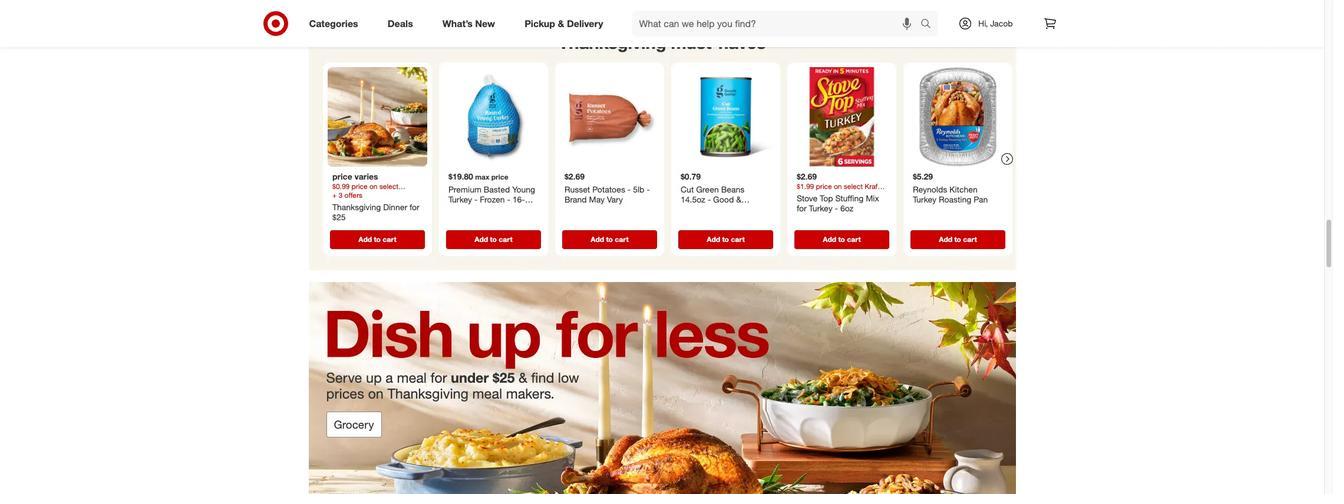 Task type: locate. For each thing, give the bounding box(es) containing it.
cart for russet potatoes - 5lb - brand may vary
[[615, 235, 629, 244]]

3 to from the left
[[606, 235, 613, 244]]

thanksgiving dinner for $25 image
[[327, 67, 427, 167]]

price down frozen
[[476, 205, 495, 215]]

1 vertical spatial good
[[448, 215, 469, 225]]

thanksgiving inside thanksgiving dinner for $25
[[332, 202, 381, 212]]

for down stove at the right of the page
[[797, 203, 807, 214]]

hi,
[[979, 18, 988, 28]]

young
[[512, 184, 535, 194]]

roasting
[[939, 195, 971, 205]]

may
[[589, 195, 605, 205]]

dish up for less image
[[309, 282, 1016, 495]]

16-
[[512, 195, 525, 205]]

add to cart down 6oz
[[823, 235, 861, 244]]

add down stove top stuffing mix for turkey - 6oz
[[823, 235, 836, 244]]

price
[[332, 172, 352, 182], [491, 173, 508, 182], [476, 205, 495, 215]]

what's new link
[[433, 11, 510, 37]]

add down "roasting"
[[939, 235, 952, 244]]

2 add to cart from the left
[[474, 235, 512, 244]]

offers
[[344, 191, 362, 200]]

1 horizontal spatial good
[[713, 195, 734, 205]]

0 horizontal spatial gather™
[[479, 215, 509, 225]]

add down frozen
[[474, 235, 488, 244]]

under
[[451, 370, 489, 387]]

6 to from the left
[[954, 235, 961, 244]]

add to cart down thanksgiving dinner for $25
[[358, 235, 396, 244]]

meal left the makers.
[[473, 386, 502, 403]]

add to cart button down 6oz
[[794, 230, 889, 249]]

& left find at the bottom left
[[519, 370, 527, 387]]

3 cart from the left
[[615, 235, 629, 244]]

pan
[[974, 195, 988, 205]]

reynolds
[[913, 184, 947, 194]]

grocery
[[334, 419, 374, 432]]

1 horizontal spatial thanksgiving
[[388, 386, 469, 403]]

$25
[[332, 212, 345, 222], [493, 370, 515, 387]]

0 vertical spatial good
[[713, 195, 734, 205]]

1 to from the left
[[374, 235, 380, 244]]

thanksgiving inside & find low prices on thanksgiving meal makers.
[[388, 386, 469, 403]]

1 vertical spatial $25
[[493, 370, 515, 387]]

to down 6oz
[[838, 235, 845, 244]]

carousel region
[[309, 22, 1016, 282]]

grocery button
[[326, 412, 382, 438]]

0 horizontal spatial $2.69
[[564, 172, 585, 182]]

reynolds kitchen turkey roasting pan image
[[908, 67, 1008, 167]]

cart down per
[[499, 235, 512, 244]]

$5.29
[[913, 172, 933, 182]]

- down green
[[708, 195, 711, 205]]

+ 3 offers
[[332, 191, 362, 200]]

cut green beans 14.5oz - good & gather™ image
[[676, 67, 776, 167]]

to down thanksgiving dinner for $25
[[374, 235, 380, 244]]

turkey
[[448, 195, 472, 205], [913, 195, 937, 205], [809, 203, 833, 214]]

thanksgiving down "delivery"
[[559, 32, 666, 53]]

1 vertical spatial gather™
[[479, 215, 509, 225]]

5 cart from the left
[[847, 235, 861, 244]]

on
[[368, 386, 384, 403]]

stove
[[797, 193, 817, 203]]

2 horizontal spatial turkey
[[913, 195, 937, 205]]

2 add from the left
[[474, 235, 488, 244]]

kitchen
[[949, 184, 978, 194]]

-
[[627, 184, 631, 194], [647, 184, 650, 194], [474, 195, 477, 205], [507, 195, 510, 205], [708, 195, 711, 205], [835, 203, 838, 214], [471, 205, 474, 215], [521, 205, 524, 215]]

5 add to cart from the left
[[823, 235, 861, 244]]

5lb
[[633, 184, 644, 194]]

to
[[374, 235, 380, 244], [490, 235, 497, 244], [606, 235, 613, 244], [722, 235, 729, 244], [838, 235, 845, 244], [954, 235, 961, 244]]

4 add to cart from the left
[[707, 235, 745, 244]]

3 add from the left
[[591, 235, 604, 244]]

$2.69 up stove at the right of the page
[[797, 172, 817, 182]]

premium
[[448, 184, 481, 194]]

lb
[[512, 205, 518, 215]]

thanksgiving must-haves
[[559, 32, 766, 53]]

add down thanksgiving dinner for $25
[[358, 235, 372, 244]]

- inside $0.79 cut green beans 14.5oz - good & gather™
[[708, 195, 711, 205]]

meal
[[397, 370, 427, 387], [473, 386, 502, 403]]

gather™ inside $19.80 max price premium basted young turkey - frozen - 16- 20lbs - price per lb - good & gather™
[[479, 215, 509, 225]]

1 horizontal spatial $2.69
[[797, 172, 817, 182]]

add down may
[[591, 235, 604, 244]]

6 cart from the left
[[963, 235, 977, 244]]

$25 right under
[[493, 370, 515, 387]]

cart down the vary
[[615, 235, 629, 244]]

1 horizontal spatial meal
[[473, 386, 502, 403]]

for right 'dinner'
[[409, 202, 419, 212]]

add for stove top stuffing mix for turkey - 6oz
[[823, 235, 836, 244]]

add to cart button down thanksgiving dinner for $25
[[330, 230, 425, 249]]

cart down 6oz
[[847, 235, 861, 244]]

add to cart down per
[[474, 235, 512, 244]]

thanksgiving for thanksgiving dinner for $25
[[332, 202, 381, 212]]

& inside $19.80 max price premium basted young turkey - frozen - 16- 20lbs - price per lb - good & gather™
[[471, 215, 477, 225]]

jacob
[[991, 18, 1013, 28]]

2 add to cart button from the left
[[446, 230, 541, 249]]

to down $0.79 cut green beans 14.5oz - good & gather™
[[722, 235, 729, 244]]

good down beans
[[713, 195, 734, 205]]

2 horizontal spatial for
[[797, 203, 807, 214]]

turkey up 20lbs
[[448, 195, 472, 205]]

$2.69 up 'russet'
[[564, 172, 585, 182]]

0 horizontal spatial for
[[409, 202, 419, 212]]

frozen
[[480, 195, 505, 205]]

& down the premium
[[471, 215, 477, 225]]

add to cart down $0.79 cut green beans 14.5oz - good & gather™
[[707, 235, 745, 244]]

to for cut green beans 14.5oz - good & gather™
[[722, 235, 729, 244]]

$25 down 3
[[332, 212, 345, 222]]

0 horizontal spatial good
[[448, 215, 469, 225]]

4 add to cart button from the left
[[678, 230, 773, 249]]

2 cart from the left
[[499, 235, 512, 244]]

gather™
[[681, 205, 711, 215], [479, 215, 509, 225]]

cart down the pan
[[963, 235, 977, 244]]

green
[[696, 184, 719, 194]]

thanksgiving right on
[[388, 386, 469, 403]]

good
[[713, 195, 734, 205], [448, 215, 469, 225]]

- inside stove top stuffing mix for turkey - 6oz
[[835, 203, 838, 214]]

$2.69
[[564, 172, 585, 182], [797, 172, 817, 182]]

thanksgiving
[[559, 32, 666, 53], [332, 202, 381, 212], [388, 386, 469, 403]]

add to cart button down per
[[446, 230, 541, 249]]

add to cart down the vary
[[591, 235, 629, 244]]

0 vertical spatial gather™
[[681, 205, 711, 215]]

categories link
[[299, 11, 373, 37]]

gather™ down the 14.5oz
[[681, 205, 711, 215]]

- left 6oz
[[835, 203, 838, 214]]

haves
[[719, 32, 766, 53]]

add to cart button down $0.79 cut green beans 14.5oz - good & gather™
[[678, 230, 773, 249]]

1 add to cart from the left
[[358, 235, 396, 244]]

0 horizontal spatial turkey
[[448, 195, 472, 205]]

5 add from the left
[[823, 235, 836, 244]]

1 cart from the left
[[382, 235, 396, 244]]

6oz
[[840, 203, 853, 214]]

cart for cut green beans 14.5oz - good & gather™
[[731, 235, 745, 244]]

6 add from the left
[[939, 235, 952, 244]]

1 horizontal spatial for
[[431, 370, 447, 387]]

$25 inside thanksgiving dinner for $25
[[332, 212, 345, 222]]

& inside & find low prices on thanksgiving meal makers.
[[519, 370, 527, 387]]

for left under
[[431, 370, 447, 387]]

cut
[[681, 184, 694, 194]]

0 horizontal spatial $25
[[332, 212, 345, 222]]

for inside thanksgiving dinner for $25
[[409, 202, 419, 212]]

vary
[[607, 195, 623, 205]]

brand
[[564, 195, 587, 205]]

add to cart for premium basted young turkey - frozen - 16- 20lbs - price per lb - good & gather™
[[474, 235, 512, 244]]

4 add from the left
[[707, 235, 720, 244]]

2 to from the left
[[490, 235, 497, 244]]

1 horizontal spatial turkey
[[809, 203, 833, 214]]

add for cut green beans 14.5oz - good & gather™
[[707, 235, 720, 244]]

low
[[558, 370, 579, 387]]

0 vertical spatial thanksgiving
[[559, 32, 666, 53]]

search button
[[916, 11, 944, 39]]

4 cart from the left
[[731, 235, 745, 244]]

cart
[[382, 235, 396, 244], [499, 235, 512, 244], [615, 235, 629, 244], [731, 235, 745, 244], [847, 235, 861, 244], [963, 235, 977, 244]]

3 add to cart button from the left
[[562, 230, 657, 249]]

for
[[409, 202, 419, 212], [797, 203, 807, 214], [431, 370, 447, 387]]

add for reynolds kitchen turkey roasting pan
[[939, 235, 952, 244]]

good down 20lbs
[[448, 215, 469, 225]]

cart for reynolds kitchen turkey roasting pan
[[963, 235, 977, 244]]

$2.69 inside $2.69 russet potatoes - 5lb - brand may vary
[[564, 172, 585, 182]]

5 add to cart button from the left
[[794, 230, 889, 249]]

add to cart button down "roasting"
[[911, 230, 1005, 249]]

add to cart button
[[330, 230, 425, 249], [446, 230, 541, 249], [562, 230, 657, 249], [678, 230, 773, 249], [794, 230, 889, 249], [911, 230, 1005, 249]]

basted
[[484, 184, 510, 194]]

1 add from the left
[[358, 235, 372, 244]]

add to cart
[[358, 235, 396, 244], [474, 235, 512, 244], [591, 235, 629, 244], [707, 235, 745, 244], [823, 235, 861, 244], [939, 235, 977, 244]]

pickup & delivery link
[[515, 11, 618, 37]]

1 $2.69 from the left
[[564, 172, 585, 182]]

add to cart button down the vary
[[562, 230, 657, 249]]

to for reynolds kitchen turkey roasting pan
[[954, 235, 961, 244]]

to for premium basted young turkey - frozen - 16- 20lbs - price per lb - good & gather™
[[490, 235, 497, 244]]

top
[[820, 193, 833, 203]]

turkey down reynolds on the top of page
[[913, 195, 937, 205]]

$2.69 for $2.69
[[797, 172, 817, 182]]

stove top stuffing mix for turkey - 6oz
[[797, 193, 879, 214]]

cart down beans
[[731, 235, 745, 244]]

6 add to cart button from the left
[[911, 230, 1005, 249]]

turkey down top
[[809, 203, 833, 214]]

14.5oz
[[681, 195, 705, 205]]

potatoes
[[592, 184, 625, 194]]

$2.69 for $2.69 russet potatoes - 5lb - brand may vary
[[564, 172, 585, 182]]

20lbs
[[448, 205, 468, 215]]

gather™ down per
[[479, 215, 509, 225]]

premium basted young turkey - frozen - 16-20lbs - price per lb - good & gather™ image
[[444, 67, 543, 167]]

to down frozen
[[490, 235, 497, 244]]

5 to from the left
[[838, 235, 845, 244]]

&
[[558, 17, 564, 29], [736, 195, 741, 205], [471, 215, 477, 225], [519, 370, 527, 387]]

6 add to cart from the left
[[939, 235, 977, 244]]

2 $2.69 from the left
[[797, 172, 817, 182]]

makers.
[[506, 386, 555, 403]]

stove top stuffing mix for turkey - 6oz image
[[792, 67, 892, 167]]

to down the vary
[[606, 235, 613, 244]]

0 horizontal spatial thanksgiving
[[332, 202, 381, 212]]

add to cart down "roasting"
[[939, 235, 977, 244]]

meal right 'a'
[[397, 370, 427, 387]]

add down $0.79 cut green beans 14.5oz - good & gather™
[[707, 235, 720, 244]]

to for russet potatoes - 5lb - brand may vary
[[606, 235, 613, 244]]

serve
[[326, 370, 362, 387]]

1 add to cart button from the left
[[330, 230, 425, 249]]

cart down thanksgiving dinner for $25
[[382, 235, 396, 244]]

deals
[[388, 17, 413, 29]]

1 vertical spatial thanksgiving
[[332, 202, 381, 212]]

a
[[386, 370, 393, 387]]

add
[[358, 235, 372, 244], [474, 235, 488, 244], [591, 235, 604, 244], [707, 235, 720, 244], [823, 235, 836, 244], [939, 235, 952, 244]]

& down beans
[[736, 195, 741, 205]]

to down "roasting"
[[954, 235, 961, 244]]

4 to from the left
[[722, 235, 729, 244]]

categories
[[309, 17, 358, 29]]

russet potatoes - 5lb - brand may vary image
[[560, 67, 659, 167]]

0 horizontal spatial meal
[[397, 370, 427, 387]]

2 horizontal spatial thanksgiving
[[559, 32, 666, 53]]

2 vertical spatial thanksgiving
[[388, 386, 469, 403]]

thanksgiving down offers
[[332, 202, 381, 212]]

for inside stove top stuffing mix for turkey - 6oz
[[797, 203, 807, 214]]

0 vertical spatial $25
[[332, 212, 345, 222]]

3 add to cart from the left
[[591, 235, 629, 244]]

1 horizontal spatial gather™
[[681, 205, 711, 215]]



Task type: describe. For each thing, give the bounding box(es) containing it.
add to cart for thanksgiving dinner for $25
[[358, 235, 396, 244]]

russet
[[564, 184, 590, 194]]

add to cart button for cut green beans 14.5oz - good & gather™
[[678, 230, 773, 249]]

for for stove top stuffing mix for turkey - 6oz
[[797, 203, 807, 214]]

find
[[531, 370, 554, 387]]

deals link
[[378, 11, 428, 37]]

price varies
[[332, 172, 378, 182]]

mix
[[866, 193, 879, 203]]

turkey inside '$5.29 reynolds kitchen turkey roasting pan'
[[913, 195, 937, 205]]

add to cart for reynolds kitchen turkey roasting pan
[[939, 235, 977, 244]]

- right the 5lb
[[647, 184, 650, 194]]

What can we help you find? suggestions appear below search field
[[632, 11, 924, 37]]

add for premium basted young turkey - frozen - 16- 20lbs - price per lb - good & gather™
[[474, 235, 488, 244]]

& inside $0.79 cut green beans 14.5oz - good & gather™
[[736, 195, 741, 205]]

add to cart button for reynolds kitchen turkey roasting pan
[[911, 230, 1005, 249]]

max
[[475, 173, 489, 182]]

price up 3
[[332, 172, 352, 182]]

turkey inside stove top stuffing mix for turkey - 6oz
[[809, 203, 833, 214]]

gather™ inside $0.79 cut green beans 14.5oz - good & gather™
[[681, 205, 711, 215]]

$19.80 max price premium basted young turkey - frozen - 16- 20lbs - price per lb - good & gather™
[[448, 172, 535, 225]]

1 horizontal spatial $25
[[493, 370, 515, 387]]

$5.29 reynolds kitchen turkey roasting pan
[[913, 172, 988, 205]]

- left the 5lb
[[627, 184, 631, 194]]

& find low prices on thanksgiving meal makers.
[[326, 370, 579, 403]]

beans
[[721, 184, 744, 194]]

up
[[366, 370, 382, 387]]

- left 16-
[[507, 195, 510, 205]]

$0.79
[[681, 172, 701, 182]]

search
[[916, 19, 944, 30]]

- right "lb"
[[521, 205, 524, 215]]

add to cart button for thanksgiving dinner for $25
[[330, 230, 425, 249]]

cart for stove top stuffing mix for turkey - 6oz
[[847, 235, 861, 244]]

add to cart button for premium basted young turkey - frozen - 16- 20lbs - price per lb - good & gather™
[[446, 230, 541, 249]]

prices
[[326, 386, 364, 403]]

cart for thanksgiving dinner for $25
[[382, 235, 396, 244]]

add for russet potatoes - 5lb - brand may vary
[[591, 235, 604, 244]]

pickup
[[525, 17, 555, 29]]

good inside $19.80 max price premium basted young turkey - frozen - 16- 20lbs - price per lb - good & gather™
[[448, 215, 469, 225]]

& right pickup
[[558, 17, 564, 29]]

$2.69 russet potatoes - 5lb - brand may vary
[[564, 172, 650, 205]]

- right 20lbs
[[471, 205, 474, 215]]

good inside $0.79 cut green beans 14.5oz - good & gather™
[[713, 195, 734, 205]]

dinner
[[383, 202, 407, 212]]

add for thanksgiving dinner for $25
[[358, 235, 372, 244]]

for for serve up a meal for under $25
[[431, 370, 447, 387]]

varies
[[354, 172, 378, 182]]

add to cart for cut green beans 14.5oz - good & gather™
[[707, 235, 745, 244]]

pickup & delivery
[[525, 17, 603, 29]]

thanksgiving dinner for $25
[[332, 202, 419, 222]]

price up basted
[[491, 173, 508, 182]]

what's new
[[443, 17, 495, 29]]

+
[[332, 191, 336, 200]]

to for stove top stuffing mix for turkey - 6oz
[[838, 235, 845, 244]]

meal inside & find low prices on thanksgiving meal makers.
[[473, 386, 502, 403]]

turkey inside $19.80 max price premium basted young turkey - frozen - 16- 20lbs - price per lb - good & gather™
[[448, 195, 472, 205]]

thanksgiving for thanksgiving must-haves
[[559, 32, 666, 53]]

add to cart for stove top stuffing mix for turkey - 6oz
[[823, 235, 861, 244]]

3
[[338, 191, 342, 200]]

serve up a meal for under $25
[[326, 370, 515, 387]]

per
[[497, 205, 509, 215]]

add to cart for russet potatoes - 5lb - brand may vary
[[591, 235, 629, 244]]

add to cart button for russet potatoes - 5lb - brand may vary
[[562, 230, 657, 249]]

cart for premium basted young turkey - frozen - 16- 20lbs - price per lb - good & gather™
[[499, 235, 512, 244]]

new
[[475, 17, 495, 29]]

to for thanksgiving dinner for $25
[[374, 235, 380, 244]]

stuffing
[[835, 193, 864, 203]]

add to cart button for stove top stuffing mix for turkey - 6oz
[[794, 230, 889, 249]]

delivery
[[567, 17, 603, 29]]

must-
[[671, 32, 719, 53]]

what's
[[443, 17, 473, 29]]

$0.79 cut green beans 14.5oz - good & gather™
[[681, 172, 744, 215]]

hi, jacob
[[979, 18, 1013, 28]]

- down the premium
[[474, 195, 477, 205]]

$19.80
[[448, 172, 473, 182]]



Task type: vqa. For each thing, say whether or not it's contained in the screenshot.
13 % corresponding to 3 stars
no



